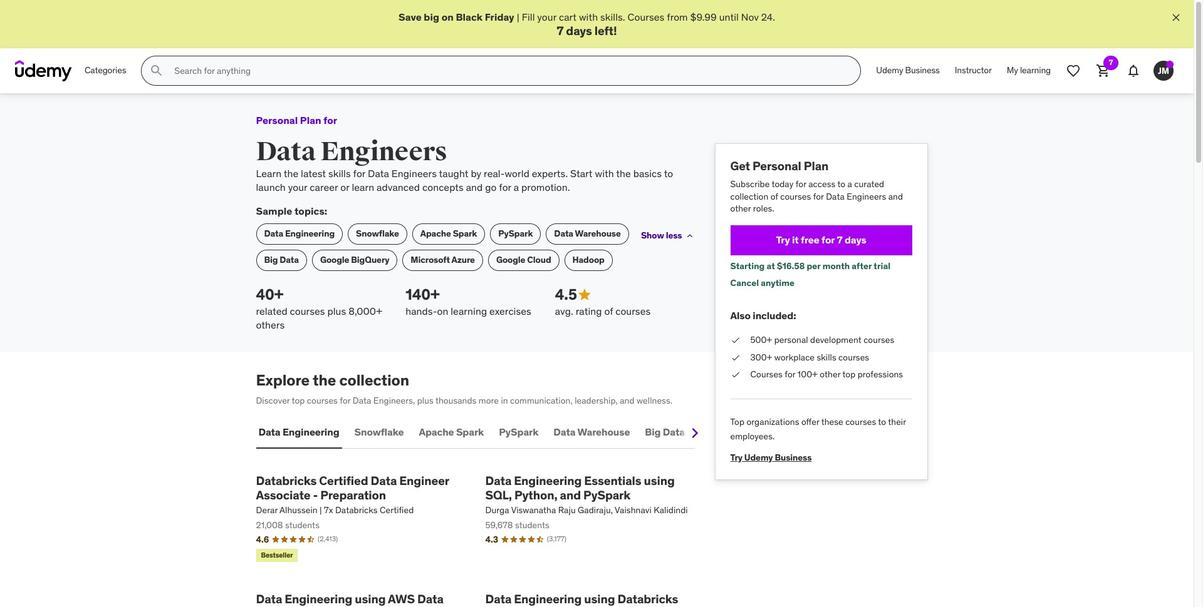 Task type: vqa. For each thing, say whether or not it's contained in the screenshot.
4.3
yes



Task type: describe. For each thing, give the bounding box(es) containing it.
21,008
[[256, 520, 283, 531]]

1 vertical spatial databricks
[[335, 505, 378, 517]]

collection inside get personal plan subscribe today for access to a curated collection of courses for data engineers and other roles.
[[730, 191, 769, 202]]

engineering inside 'link'
[[285, 228, 335, 240]]

data warehouse for data warehouse button
[[554, 426, 630, 439]]

0 horizontal spatial azure
[[452, 255, 475, 266]]

real-
[[484, 167, 505, 180]]

big for big data button on the bottom of the page
[[645, 426, 661, 439]]

in
[[501, 396, 508, 407]]

next image
[[685, 424, 705, 444]]

$9.99
[[690, 11, 717, 23]]

these
[[821, 417, 843, 428]]

others
[[256, 319, 285, 332]]

sql,
[[485, 488, 512, 503]]

promotion.
[[522, 181, 570, 194]]

big for big data link
[[264, 255, 278, 266]]

courses for 100+ other top professions
[[751, 369, 903, 381]]

100+
[[798, 369, 818, 381]]

microsoft
[[411, 255, 450, 266]]

300+ workplace skills courses
[[751, 352, 869, 363]]

1 horizontal spatial courses
[[751, 369, 783, 381]]

avg.
[[555, 305, 573, 317]]

close image
[[1170, 11, 1183, 24]]

collection inside explore the collection discover top courses for data engineers, plus thousands more in communication, leadership, and wellness.
[[339, 371, 409, 391]]

4.6
[[256, 534, 269, 546]]

microsoft azure
[[411, 255, 475, 266]]

300+
[[751, 352, 772, 363]]

associate
[[256, 488, 311, 503]]

apache for apache spark 'link'
[[420, 228, 451, 240]]

engineers,
[[373, 396, 415, 407]]

and inside data engineering using databricks on aws and azure
[[531, 606, 552, 608]]

curated
[[854, 179, 884, 190]]

data warehouse for data warehouse link on the top of the page
[[554, 228, 621, 240]]

40+
[[256, 285, 284, 304]]

snowflake link
[[348, 224, 407, 245]]

engineers inside get personal plan subscribe today for access to a curated collection of courses for data engineers and other roles.
[[847, 191, 886, 202]]

get personal plan subscribe today for access to a curated collection of courses for data engineers and other roles.
[[730, 159, 903, 214]]

udemy business
[[876, 65, 940, 76]]

start
[[570, 167, 593, 180]]

on for 140+
[[437, 305, 448, 317]]

fill
[[522, 11, 535, 23]]

notifications image
[[1126, 63, 1141, 78]]

less
[[666, 230, 682, 242]]

4.5
[[555, 285, 577, 304]]

it
[[792, 234, 799, 246]]

courses inside 40+ related courses plus 8,000+ others
[[290, 305, 325, 317]]

big data link
[[256, 250, 307, 271]]

data inside button
[[259, 426, 281, 439]]

for left 100+
[[785, 369, 796, 381]]

spark for apache spark button
[[456, 426, 484, 439]]

gadiraju,
[[578, 505, 613, 517]]

big data button
[[643, 418, 687, 448]]

and inside get personal plan subscribe today for access to a curated collection of courses for data engineers and other roles.
[[889, 191, 903, 202]]

your inside learn the latest skills for data engineers taught by real-world experts. start with the basics to launch your career or learn advanced concepts and go for a promotion.
[[288, 181, 307, 194]]

7 link
[[1089, 56, 1119, 86]]

1 horizontal spatial business
[[905, 65, 940, 76]]

data engineering using databricks on aws and azure
[[485, 592, 678, 608]]

google cloud link
[[488, 250, 559, 271]]

courses down the development
[[839, 352, 869, 363]]

tab navigation element
[[256, 418, 710, 449]]

udemy inside try udemy business "link"
[[744, 453, 773, 464]]

google for google cloud
[[496, 255, 525, 266]]

advanced
[[377, 181, 420, 194]]

4.3
[[485, 534, 498, 546]]

1 horizontal spatial days
[[845, 234, 867, 246]]

data engineering button
[[256, 418, 342, 448]]

of inside get personal plan subscribe today for access to a curated collection of courses for data engineers and other roles.
[[771, 191, 778, 202]]

courses inside get personal plan subscribe today for access to a curated collection of courses for data engineers and other roles.
[[780, 191, 811, 202]]

0 vertical spatial personal
[[256, 114, 298, 127]]

cloud
[[527, 255, 551, 266]]

students inside databricks certified data engineer associate - preparation derar alhussein | 7x databricks certified 21,008 students
[[285, 520, 320, 531]]

(2,413)
[[318, 535, 338, 544]]

$16.58
[[777, 261, 805, 272]]

learning inside my learning "link"
[[1020, 65, 1051, 76]]

other inside get personal plan subscribe today for access to a curated collection of courses for data engineers and other roles.
[[730, 203, 751, 214]]

-
[[313, 488, 318, 503]]

from
[[667, 11, 688, 23]]

using inside data engineering essentials using sql, python, and pyspark durga viswanatha raju gadiraju, vaishnavi kalidindi 59,678 students
[[644, 474, 675, 489]]

1 vertical spatial other
[[820, 369, 841, 381]]

data inside 'link'
[[264, 228, 283, 240]]

2 horizontal spatial the
[[616, 167, 631, 180]]

Search for anything text field
[[172, 60, 846, 82]]

data inside data engineering essentials using sql, python, and pyspark durga viswanatha raju gadiraju, vaishnavi kalidindi 59,678 students
[[485, 474, 512, 489]]

roles.
[[753, 203, 775, 214]]

to inside top organizations offer these courses to their employees.
[[878, 417, 886, 428]]

| inside databricks certified data engineer associate - preparation derar alhussein | 7x databricks certified 21,008 students
[[320, 505, 322, 517]]

0 horizontal spatial plan
[[300, 114, 321, 127]]

databricks inside data engineering using databricks on aws and azure
[[618, 592, 678, 607]]

taught
[[439, 167, 469, 180]]

plus inside explore the collection discover top courses for data engineers, plus thousands more in communication, leadership, and wellness.
[[417, 396, 434, 407]]

starting
[[730, 261, 765, 272]]

top organizations offer these courses to their employees.
[[730, 417, 906, 442]]

2 horizontal spatial 7
[[1109, 58, 1113, 67]]

durga
[[485, 505, 509, 517]]

skills inside learn the latest skills for data engineers taught by real-world experts. start with the basics to launch your career or learn advanced concepts and go for a promotion.
[[328, 167, 351, 180]]

data inside get personal plan subscribe today for access to a curated collection of courses for data engineers and other roles.
[[826, 191, 845, 202]]

preparation
[[320, 488, 386, 503]]

cancel
[[730, 278, 759, 289]]

black
[[456, 11, 483, 23]]

personal inside get personal plan subscribe today for access to a curated collection of courses for data engineers and other roles.
[[753, 159, 801, 174]]

aws inside data engineering using databricks on aws and azure
[[502, 606, 529, 608]]

big data for big data button on the bottom of the page
[[645, 426, 685, 439]]

go
[[485, 181, 497, 194]]

more
[[479, 396, 499, 407]]

data engineering link
[[256, 224, 343, 245]]

until
[[719, 11, 739, 23]]

1 horizontal spatial certified
[[380, 505, 414, 517]]

using for data
[[355, 592, 386, 607]]

instructor link
[[947, 56, 1000, 86]]

apache spark for apache spark 'link'
[[420, 228, 477, 240]]

and inside learn the latest skills for data engineers taught by real-world experts. start with the basics to launch your career or learn advanced concepts and go for a promotion.
[[466, 181, 483, 194]]

udemy inside udemy business link
[[876, 65, 903, 76]]

pyspark link
[[490, 224, 541, 245]]

azure inside data engineering using databricks on aws and azure
[[554, 606, 586, 608]]

0 vertical spatial certified
[[319, 474, 368, 489]]

bigquery
[[351, 255, 389, 266]]

wellness.
[[637, 396, 673, 407]]

submit search image
[[149, 63, 164, 78]]

8,000+
[[349, 305, 382, 317]]

categories
[[85, 65, 126, 76]]

free
[[801, 234, 820, 246]]

topics:
[[295, 205, 327, 218]]

wishlist image
[[1066, 63, 1081, 78]]

courses up professions at the right bottom of the page
[[864, 335, 895, 346]]

0 horizontal spatial databricks
[[256, 474, 317, 489]]

24.
[[761, 11, 775, 23]]

top for collection
[[292, 396, 305, 407]]

and inside data engineering essentials using sql, python, and pyspark durga viswanatha raju gadiraju, vaishnavi kalidindi 59,678 students
[[560, 488, 581, 503]]

students inside data engineering essentials using sql, python, and pyspark durga viswanatha raju gadiraju, vaishnavi kalidindi 59,678 students
[[515, 520, 550, 531]]

world
[[505, 167, 530, 180]]

google for google bigquery
[[320, 255, 349, 266]]

courses inside top organizations offer these courses to their employees.
[[846, 417, 876, 428]]

medium image
[[577, 288, 592, 303]]

access
[[809, 179, 836, 190]]

udemy image
[[15, 60, 72, 82]]

(3,177)
[[547, 535, 566, 544]]

raju
[[558, 505, 576, 517]]

big data for big data link
[[264, 255, 299, 266]]

also
[[730, 310, 751, 322]]

data engineering using aws data analytics link
[[256, 592, 465, 608]]

data engineering for data engineering button
[[259, 426, 339, 439]]

vaishnavi
[[615, 505, 652, 517]]

top for 100+
[[843, 369, 856, 381]]

anytime
[[761, 278, 795, 289]]



Task type: locate. For each thing, give the bounding box(es) containing it.
on inside data engineering using databricks on aws and azure
[[485, 606, 499, 608]]

and
[[466, 181, 483, 194], [889, 191, 903, 202], [620, 396, 635, 407], [560, 488, 581, 503], [531, 606, 552, 608]]

1 vertical spatial plus
[[417, 396, 434, 407]]

data inside explore the collection discover top courses for data engineers, plus thousands more in communication, leadership, and wellness.
[[353, 396, 371, 407]]

experts.
[[532, 167, 568, 180]]

spark inside 'link'
[[453, 228, 477, 240]]

data warehouse inside button
[[554, 426, 630, 439]]

0 vertical spatial of
[[771, 191, 778, 202]]

0 vertical spatial pyspark
[[498, 228, 533, 240]]

data engineering down discover
[[259, 426, 339, 439]]

on
[[442, 11, 454, 23], [437, 305, 448, 317], [485, 606, 499, 608]]

data engineering down "sample topics:"
[[264, 228, 335, 240]]

databricks certified data engineer associate - preparation derar alhussein | 7x databricks certified 21,008 students
[[256, 474, 449, 531]]

warehouse for data warehouse link on the top of the page
[[575, 228, 621, 240]]

engineering for data
[[285, 592, 352, 607]]

categories button
[[77, 56, 134, 86]]

other right 100+
[[820, 369, 841, 381]]

included:
[[753, 310, 796, 322]]

0 horizontal spatial big
[[264, 255, 278, 266]]

bestseller
[[261, 552, 293, 560]]

show
[[641, 230, 664, 242]]

0 horizontal spatial aws
[[388, 592, 415, 607]]

0 vertical spatial plan
[[300, 114, 321, 127]]

1 vertical spatial collection
[[339, 371, 409, 391]]

to left their at right
[[878, 417, 886, 428]]

1 horizontal spatial try
[[776, 234, 790, 246]]

0 vertical spatial top
[[843, 369, 856, 381]]

data warehouse
[[554, 228, 621, 240], [554, 426, 630, 439]]

hadoop
[[573, 255, 605, 266]]

1 horizontal spatial plan
[[804, 159, 829, 174]]

2 horizontal spatial using
[[644, 474, 675, 489]]

spark inside button
[[456, 426, 484, 439]]

top
[[843, 369, 856, 381], [292, 396, 305, 407]]

1 horizontal spatial using
[[584, 592, 615, 607]]

1 horizontal spatial google
[[496, 255, 525, 266]]

0 vertical spatial on
[[442, 11, 454, 23]]

0 horizontal spatial skills
[[328, 167, 351, 180]]

0 horizontal spatial days
[[566, 23, 592, 38]]

xsmall image inside the show less button
[[685, 231, 695, 241]]

courses right the rating
[[616, 305, 651, 317]]

1 vertical spatial warehouse
[[577, 426, 630, 439]]

0 vertical spatial try
[[776, 234, 790, 246]]

courses left from
[[628, 11, 665, 23]]

learn
[[256, 167, 281, 180]]

for right go
[[499, 181, 511, 194]]

0 vertical spatial azure
[[452, 255, 475, 266]]

learning
[[1020, 65, 1051, 76], [451, 305, 487, 317]]

0 vertical spatial warehouse
[[575, 228, 621, 240]]

exercises
[[490, 305, 531, 317]]

try for try udemy business
[[730, 453, 743, 464]]

| left 7x on the bottom
[[320, 505, 322, 517]]

a inside get personal plan subscribe today for access to a curated collection of courses for data engineers and other roles.
[[848, 179, 852, 190]]

warehouse up 'hadoop'
[[575, 228, 621, 240]]

top
[[730, 417, 745, 428]]

0 vertical spatial apache
[[420, 228, 451, 240]]

500+
[[751, 335, 772, 346]]

try for try it free for 7 days
[[776, 234, 790, 246]]

big inside button
[[645, 426, 661, 439]]

try down employees.
[[730, 453, 743, 464]]

apache up microsoft
[[420, 228, 451, 240]]

explore
[[256, 371, 310, 391]]

aws inside data engineering using aws data analytics
[[388, 592, 415, 607]]

sample
[[256, 205, 292, 218]]

1 vertical spatial of
[[604, 305, 613, 317]]

data warehouse up 'hadoop'
[[554, 228, 621, 240]]

xsmall image right less
[[685, 231, 695, 241]]

the for latest
[[284, 167, 298, 180]]

engineering down 3177 reviews element on the bottom of page
[[514, 592, 582, 607]]

the right the learn
[[284, 167, 298, 180]]

0 vertical spatial databricks
[[256, 474, 317, 489]]

for up learn
[[353, 167, 366, 180]]

1 horizontal spatial 7
[[837, 234, 843, 246]]

apache down the thousands
[[419, 426, 454, 439]]

google bigquery link
[[312, 250, 398, 271]]

personal
[[256, 114, 298, 127], [753, 159, 801, 174]]

top left professions at the right bottom of the page
[[843, 369, 856, 381]]

on for save
[[442, 11, 454, 23]]

days down cart
[[566, 23, 592, 38]]

data inside data engineering using databricks on aws and azure
[[485, 592, 512, 607]]

1 vertical spatial big data
[[645, 426, 685, 439]]

engineering inside data engineering using aws data analytics
[[285, 592, 352, 607]]

0 horizontal spatial personal
[[256, 114, 298, 127]]

personal up the learn
[[256, 114, 298, 127]]

viswanatha
[[511, 505, 556, 517]]

1 google from the left
[[320, 255, 349, 266]]

0 horizontal spatial certified
[[319, 474, 368, 489]]

pyspark button
[[497, 418, 541, 448]]

0 vertical spatial data warehouse
[[554, 228, 621, 240]]

pyspark inside data engineering essentials using sql, python, and pyspark durga viswanatha raju gadiraju, vaishnavi kalidindi 59,678 students
[[584, 488, 631, 503]]

apache spark inside button
[[419, 426, 484, 439]]

skills up or
[[328, 167, 351, 180]]

your down latest
[[288, 181, 307, 194]]

2 vertical spatial databricks
[[618, 592, 678, 607]]

1 vertical spatial data engineering
[[259, 426, 339, 439]]

xsmall image up top
[[730, 369, 740, 382]]

xsmall image for courses
[[730, 369, 740, 382]]

engineering inside button
[[283, 426, 339, 439]]

0 vertical spatial skills
[[328, 167, 351, 180]]

courses up data engineering button
[[307, 396, 338, 407]]

500+ personal development courses
[[751, 335, 895, 346]]

of down the today
[[771, 191, 778, 202]]

7 left notifications 'image'
[[1109, 58, 1113, 67]]

google down pyspark link
[[496, 255, 525, 266]]

sample topics:
[[256, 205, 327, 218]]

shopping cart with 7 items image
[[1096, 63, 1111, 78]]

warehouse down leadership,
[[577, 426, 630, 439]]

engineering up viswanatha
[[514, 474, 582, 489]]

left!
[[595, 23, 617, 38]]

7 inside save big on black friday | fill your cart with skills. courses from $9.99 until nov 24. 7 days left!
[[557, 23, 564, 38]]

engineers inside learn the latest skills for data engineers taught by real-world experts. start with the basics to launch your career or learn advanced concepts and go for a promotion.
[[392, 167, 437, 180]]

data engineering for data engineering 'link' at the left of the page
[[264, 228, 335, 240]]

1 horizontal spatial big
[[645, 426, 661, 439]]

plan up data engineers
[[300, 114, 321, 127]]

big data inside button
[[645, 426, 685, 439]]

get
[[730, 159, 750, 174]]

today
[[772, 179, 794, 190]]

try inside "link"
[[730, 453, 743, 464]]

1 horizontal spatial plus
[[417, 396, 434, 407]]

for right the today
[[796, 179, 807, 190]]

|
[[517, 11, 519, 23], [320, 505, 322, 517]]

2413 reviews element
[[318, 535, 338, 545]]

1 vertical spatial apache
[[419, 426, 454, 439]]

2 vertical spatial on
[[485, 606, 499, 608]]

concepts
[[422, 181, 464, 194]]

basics
[[633, 167, 662, 180]]

1 vertical spatial top
[[292, 396, 305, 407]]

0 horizontal spatial google
[[320, 255, 349, 266]]

using inside data engineering using databricks on aws and azure
[[584, 592, 615, 607]]

0 vertical spatial courses
[[628, 11, 665, 23]]

snowflake down 'engineers,'
[[354, 426, 404, 439]]

the right explore
[[313, 371, 336, 391]]

with right start
[[595, 167, 614, 180]]

1 vertical spatial 7
[[1109, 58, 1113, 67]]

a inside learn the latest skills for data engineers taught by real-world experts. start with the basics to launch your career or learn advanced concepts and go for a promotion.
[[514, 181, 519, 194]]

my learning
[[1007, 65, 1051, 76]]

data warehouse button
[[551, 418, 633, 448]]

apache inside button
[[419, 426, 454, 439]]

to inside get personal plan subscribe today for access to a curated collection of courses for data engineers and other roles.
[[838, 179, 846, 190]]

1 vertical spatial data warehouse
[[554, 426, 630, 439]]

try left it
[[776, 234, 790, 246]]

a left curated
[[848, 179, 852, 190]]

after
[[852, 261, 872, 272]]

courses down the today
[[780, 191, 811, 202]]

0 vertical spatial plus
[[327, 305, 346, 317]]

0 horizontal spatial the
[[284, 167, 298, 180]]

students down viswanatha
[[515, 520, 550, 531]]

the inside explore the collection discover top courses for data engineers, plus thousands more in communication, leadership, and wellness.
[[313, 371, 336, 391]]

0 vertical spatial days
[[566, 23, 592, 38]]

1 vertical spatial with
[[595, 167, 614, 180]]

the left basics in the top of the page
[[616, 167, 631, 180]]

show less button
[[641, 224, 695, 249]]

career
[[310, 181, 338, 194]]

plan
[[300, 114, 321, 127], [804, 159, 829, 174]]

of right the rating
[[604, 305, 613, 317]]

0 vertical spatial business
[[905, 65, 940, 76]]

big data
[[264, 255, 299, 266], [645, 426, 685, 439]]

personal up the today
[[753, 159, 801, 174]]

pyspark up gadiraju,
[[584, 488, 631, 503]]

plus inside 40+ related courses plus 8,000+ others
[[327, 305, 346, 317]]

for inside explore the collection discover top courses for data engineers, plus thousands more in communication, leadership, and wellness.
[[340, 396, 351, 407]]

engineering for sql,
[[514, 474, 582, 489]]

snowflake inside 'link'
[[356, 228, 399, 240]]

spark down the thousands
[[456, 426, 484, 439]]

engineering inside data engineering using databricks on aws and azure
[[514, 592, 582, 607]]

using for on
[[584, 592, 615, 607]]

data engineering
[[264, 228, 335, 240], [259, 426, 339, 439]]

collection down subscribe
[[730, 191, 769, 202]]

my
[[1007, 65, 1018, 76]]

leadership,
[[575, 396, 618, 407]]

pyspark inside "button"
[[499, 426, 539, 439]]

xsmall image for 500+
[[730, 335, 740, 347]]

courses right related
[[290, 305, 325, 317]]

on inside '140+ hands-on learning exercises'
[[437, 305, 448, 317]]

0 horizontal spatial students
[[285, 520, 320, 531]]

1 horizontal spatial udemy
[[876, 65, 903, 76]]

2 students from the left
[[515, 520, 550, 531]]

data inside databricks certified data engineer associate - preparation derar alhussein | 7x databricks certified 21,008 students
[[371, 474, 397, 489]]

data inside button
[[663, 426, 685, 439]]

engineer
[[399, 474, 449, 489]]

0 horizontal spatial plus
[[327, 305, 346, 317]]

big
[[264, 255, 278, 266], [645, 426, 661, 439]]

data inside button
[[554, 426, 576, 439]]

month
[[823, 261, 850, 272]]

days inside save big on black friday | fill your cart with skills. courses from $9.99 until nov 24. 7 days left!
[[566, 23, 592, 38]]

data engineering inside button
[[259, 426, 339, 439]]

0 vertical spatial apache spark
[[420, 228, 477, 240]]

0 vertical spatial other
[[730, 203, 751, 214]]

students down alhussein
[[285, 520, 320, 531]]

days up after
[[845, 234, 867, 246]]

140+
[[406, 285, 440, 304]]

with inside learn the latest skills for data engineers taught by real-world experts. start with the basics to launch your career or learn advanced concepts and go for a promotion.
[[595, 167, 614, 180]]

1 vertical spatial business
[[775, 453, 812, 464]]

0 vertical spatial spark
[[453, 228, 477, 240]]

business left instructor
[[905, 65, 940, 76]]

1 horizontal spatial top
[[843, 369, 856, 381]]

personal plan for
[[256, 114, 337, 127]]

1 vertical spatial |
[[320, 505, 322, 517]]

3177 reviews element
[[547, 535, 566, 545]]

1 vertical spatial certified
[[380, 505, 414, 517]]

1 horizontal spatial databricks
[[335, 505, 378, 517]]

business down top organizations offer these courses to their employees.
[[775, 453, 812, 464]]

plus left 8,000+
[[327, 305, 346, 317]]

xsmall image left 300+
[[730, 352, 740, 364]]

0 horizontal spatial your
[[288, 181, 307, 194]]

to right basics in the top of the page
[[664, 167, 673, 180]]

for
[[324, 114, 337, 127], [353, 167, 366, 180], [796, 179, 807, 190], [499, 181, 511, 194], [813, 191, 824, 202], [822, 234, 835, 246], [785, 369, 796, 381], [340, 396, 351, 407]]

learning right my
[[1020, 65, 1051, 76]]

xsmall image
[[685, 231, 695, 241], [730, 335, 740, 347], [730, 352, 740, 364], [730, 369, 740, 382]]

for left 'engineers,'
[[340, 396, 351, 407]]

engineering down 2413 reviews 'element'
[[285, 592, 352, 607]]

skills.
[[600, 11, 625, 23]]

with inside save big on black friday | fill your cart with skills. courses from $9.99 until nov 24. 7 days left!
[[579, 11, 598, 23]]

essentials
[[584, 474, 642, 489]]

apache spark for apache spark button
[[419, 426, 484, 439]]

data
[[256, 136, 316, 168], [368, 167, 389, 180], [826, 191, 845, 202], [264, 228, 283, 240], [554, 228, 573, 240], [280, 255, 299, 266], [353, 396, 371, 407], [259, 426, 281, 439], [554, 426, 576, 439], [663, 426, 685, 439], [371, 474, 397, 489], [485, 474, 512, 489], [256, 592, 282, 607], [417, 592, 444, 607], [485, 592, 512, 607]]

warehouse
[[575, 228, 621, 240], [577, 426, 630, 439]]

| left the fill
[[517, 11, 519, 23]]

data warehouse down leadership,
[[554, 426, 630, 439]]

apache spark
[[420, 228, 477, 240], [419, 426, 484, 439]]

apache spark button
[[416, 418, 486, 448]]

1 horizontal spatial aws
[[502, 606, 529, 608]]

learning left exercises
[[451, 305, 487, 317]]

1 horizontal spatial of
[[771, 191, 778, 202]]

for up data engineers
[[324, 114, 337, 127]]

for right free
[[822, 234, 835, 246]]

engineering down the topics:
[[285, 228, 335, 240]]

pyspark for pyspark link
[[498, 228, 533, 240]]

jm link
[[1149, 56, 1179, 86]]

snowflake up bigquery
[[356, 228, 399, 240]]

certified right -
[[319, 474, 368, 489]]

0 horizontal spatial try
[[730, 453, 743, 464]]

courses right these
[[846, 417, 876, 428]]

pyspark for pyspark "button"
[[499, 426, 539, 439]]

snowflake for snowflake button on the bottom
[[354, 426, 404, 439]]

engineering down discover
[[283, 426, 339, 439]]

0 horizontal spatial of
[[604, 305, 613, 317]]

0 horizontal spatial 7
[[557, 23, 564, 38]]

show less
[[641, 230, 682, 242]]

cart
[[559, 11, 577, 23]]

also included:
[[730, 310, 796, 322]]

apache spark inside 'link'
[[420, 228, 477, 240]]

plan inside get personal plan subscribe today for access to a curated collection of courses for data engineers and other roles.
[[804, 159, 829, 174]]

40+ related courses plus 8,000+ others
[[256, 285, 382, 332]]

1 vertical spatial days
[[845, 234, 867, 246]]

0 vertical spatial snowflake
[[356, 228, 399, 240]]

1 vertical spatial plan
[[804, 159, 829, 174]]

personal
[[774, 335, 808, 346]]

to inside learn the latest skills for data engineers taught by real-world experts. start with the basics to launch your career or learn advanced concepts and go for a promotion.
[[664, 167, 673, 180]]

1 vertical spatial skills
[[817, 352, 837, 363]]

1 vertical spatial azure
[[554, 606, 586, 608]]

courses
[[628, 11, 665, 23], [751, 369, 783, 381]]

plan up access
[[804, 159, 829, 174]]

top right discover
[[292, 396, 305, 407]]

0 horizontal spatial big data
[[264, 255, 299, 266]]

business inside "link"
[[775, 453, 812, 464]]

with right cart
[[579, 11, 598, 23]]

engineering inside data engineering essentials using sql, python, and pyspark durga viswanatha raju gadiraju, vaishnavi kalidindi 59,678 students
[[514, 474, 582, 489]]

learn the latest skills for data engineers taught by real-world experts. start with the basics to launch your career or learn advanced concepts and go for a promotion.
[[256, 167, 673, 194]]

big up "40+" in the left of the page
[[264, 255, 278, 266]]

1 vertical spatial big
[[645, 426, 661, 439]]

for down access
[[813, 191, 824, 202]]

spark for apache spark 'link'
[[453, 228, 477, 240]]

big down wellness.
[[645, 426, 661, 439]]

1 vertical spatial udemy
[[744, 453, 773, 464]]

1 horizontal spatial collection
[[730, 191, 769, 202]]

courses down 300+
[[751, 369, 783, 381]]

launch
[[256, 181, 286, 194]]

7 down cart
[[557, 23, 564, 38]]

the for collection
[[313, 371, 336, 391]]

0 horizontal spatial to
[[664, 167, 673, 180]]

skills
[[328, 167, 351, 180], [817, 352, 837, 363]]

my learning link
[[1000, 56, 1059, 86]]

data inside learn the latest skills for data engineers taught by real-world experts. start with the basics to launch your career or learn advanced concepts and go for a promotion.
[[368, 167, 389, 180]]

59,678
[[485, 520, 513, 531]]

0 horizontal spatial other
[[730, 203, 751, 214]]

engineering for on
[[514, 592, 582, 607]]

google left bigquery
[[320, 255, 349, 266]]

certified down 'engineer'
[[380, 505, 414, 517]]

snowflake inside button
[[354, 426, 404, 439]]

you have alerts image
[[1166, 61, 1174, 68]]

0 vertical spatial collection
[[730, 191, 769, 202]]

their
[[888, 417, 906, 428]]

using inside data engineering using aws data analytics
[[355, 592, 386, 607]]

warehouse for data warehouse button
[[577, 426, 630, 439]]

spark up microsoft azure
[[453, 228, 477, 240]]

1 vertical spatial snowflake
[[354, 426, 404, 439]]

your right the fill
[[537, 11, 557, 23]]

0 horizontal spatial business
[[775, 453, 812, 464]]

learning inside '140+ hands-on learning exercises'
[[451, 305, 487, 317]]

2 vertical spatial 7
[[837, 234, 843, 246]]

1 vertical spatial personal
[[753, 159, 801, 174]]

and inside explore the collection discover top courses for data engineers, plus thousands more in communication, leadership, and wellness.
[[620, 396, 635, 407]]

trial
[[874, 261, 891, 272]]

pyspark down in
[[499, 426, 539, 439]]

organizations
[[747, 417, 799, 428]]

0 horizontal spatial courses
[[628, 11, 665, 23]]

microsoft azure link
[[403, 250, 483, 271]]

snowflake for snowflake 'link'
[[356, 228, 399, 240]]

warehouse inside button
[[577, 426, 630, 439]]

0 horizontal spatial top
[[292, 396, 305, 407]]

your inside save big on black friday | fill your cart with skills. courses from $9.99 until nov 24. 7 days left!
[[537, 11, 557, 23]]

pyspark up google cloud
[[498, 228, 533, 240]]

| inside save big on black friday | fill your cart with skills. courses from $9.99 until nov 24. 7 days left!
[[517, 11, 519, 23]]

other left roles.
[[730, 203, 751, 214]]

starting at $16.58 per month after trial cancel anytime
[[730, 261, 891, 289]]

on inside save big on black friday | fill your cart with skills. courses from $9.99 until nov 24. 7 days left!
[[442, 11, 454, 23]]

0 vertical spatial 7
[[557, 23, 564, 38]]

professions
[[858, 369, 903, 381]]

aws
[[388, 592, 415, 607], [502, 606, 529, 608]]

0 vertical spatial learning
[[1020, 65, 1051, 76]]

apache inside 'link'
[[420, 228, 451, 240]]

skills up courses for 100+ other top professions
[[817, 352, 837, 363]]

spark
[[453, 228, 477, 240], [456, 426, 484, 439]]

at
[[767, 261, 775, 272]]

xsmall image for 300+
[[730, 352, 740, 364]]

xsmall image down also
[[730, 335, 740, 347]]

courses inside save big on black friday | fill your cart with skills. courses from $9.99 until nov 24. 7 days left!
[[628, 11, 665, 23]]

1 horizontal spatial |
[[517, 11, 519, 23]]

1 horizontal spatial a
[[848, 179, 852, 190]]

to right access
[[838, 179, 846, 190]]

apache spark down the thousands
[[419, 426, 484, 439]]

2 horizontal spatial databricks
[[618, 592, 678, 607]]

0 horizontal spatial |
[[320, 505, 322, 517]]

kalidindi
[[654, 505, 688, 517]]

latest
[[301, 167, 326, 180]]

1 horizontal spatial students
[[515, 520, 550, 531]]

plus left the thousands
[[417, 396, 434, 407]]

2 google from the left
[[496, 255, 525, 266]]

data engineering using databricks on aws and azure link
[[485, 592, 695, 608]]

apache spark up microsoft azure
[[420, 228, 477, 240]]

apache for apache spark button
[[419, 426, 454, 439]]

7 up the 'month'
[[837, 234, 843, 246]]

discover
[[256, 396, 290, 407]]

a down world
[[514, 181, 519, 194]]

1 students from the left
[[285, 520, 320, 531]]

top inside explore the collection discover top courses for data engineers, plus thousands more in communication, leadership, and wellness.
[[292, 396, 305, 407]]

0 vertical spatial big
[[264, 255, 278, 266]]

udemy
[[876, 65, 903, 76], [744, 453, 773, 464]]

data engineering inside 'link'
[[264, 228, 335, 240]]

big data down data engineering 'link' at the left of the page
[[264, 255, 299, 266]]

1 horizontal spatial your
[[537, 11, 557, 23]]

1 horizontal spatial other
[[820, 369, 841, 381]]

1 vertical spatial on
[[437, 305, 448, 317]]

big data down wellness.
[[645, 426, 685, 439]]

collection up 'engineers,'
[[339, 371, 409, 391]]

courses inside explore the collection discover top courses for data engineers, plus thousands more in communication, leadership, and wellness.
[[307, 396, 338, 407]]



